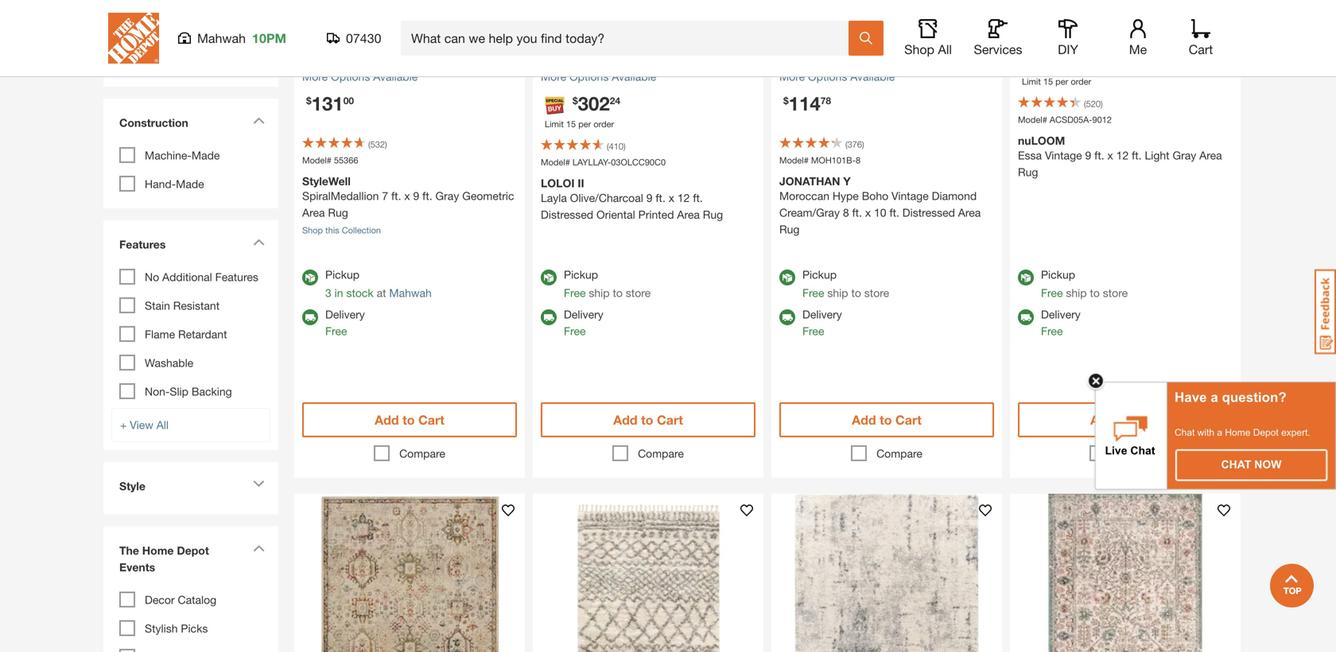 Task type: locate. For each thing, give the bounding box(es) containing it.
1 $ from the left
[[306, 95, 312, 106]]

me button
[[1113, 19, 1164, 57]]

$ left "78"
[[784, 95, 789, 106]]

chat
[[1175, 427, 1195, 438]]

hand-made link
[[145, 177, 204, 191]]

1 vertical spatial features
[[215, 271, 258, 284]]

1 horizontal spatial store
[[865, 286, 890, 300]]

spiralmedallion
[[302, 189, 379, 202]]

pickup free ship to store for 58
[[1041, 268, 1128, 300]]

area down spiralmedallion
[[302, 206, 325, 219]]

free for available shipping image related to limit
[[564, 325, 586, 338]]

made for machine-
[[192, 149, 220, 162]]

compare for 131
[[399, 447, 445, 460]]

4 add from the left
[[1091, 412, 1115, 428]]

store for limit
[[626, 286, 651, 300]]

4 delivery free from the left
[[1041, 308, 1081, 338]]

x right 7
[[404, 189, 410, 202]]

vintage right boho
[[892, 189, 929, 202]]

available down blue/white image
[[851, 70, 895, 83]]

no additional features
[[145, 271, 258, 284]]

view right +
[[130, 418, 153, 432]]

layllay-
[[573, 157, 611, 167]]

pickup for 114
[[803, 268, 837, 281]]

made down construction link at the left of page
[[192, 149, 220, 162]]

more options available link up 58
[[1018, 25, 1233, 41]]

model# for 131
[[302, 155, 332, 165]]

all
[[938, 42, 952, 57], [156, 418, 169, 432]]

order down 216
[[1071, 76, 1092, 87]]

9
[[1085, 149, 1092, 162], [413, 189, 419, 202], [647, 191, 653, 204]]

add for 131
[[375, 412, 399, 428]]

free for 114's available shipping image
[[803, 325, 825, 338]]

8
[[856, 155, 861, 165], [843, 206, 849, 219]]

with
[[1198, 427, 1215, 438]]

more up 131
[[302, 70, 328, 83]]

model# up loloi
[[541, 157, 570, 167]]

1 horizontal spatial ship
[[828, 286, 848, 300]]

mahwah
[[197, 31, 246, 46], [389, 286, 432, 300]]

1 horizontal spatial home
[[1225, 427, 1251, 438]]

1 vertical spatial shop
[[302, 225, 323, 235]]

more options available link down blue/white image
[[780, 68, 994, 85]]

$ inside $ 114 78
[[784, 95, 789, 106]]

caret icon image
[[253, 117, 265, 124], [253, 239, 265, 246], [253, 481, 265, 488], [253, 545, 265, 552]]

gray inside stylewell spiralmedallion 7 ft. x 9 ft. gray geometric area rug shop this collection
[[436, 189, 459, 202]]

( for 58
[[1084, 99, 1086, 109]]

2 horizontal spatial $
[[784, 95, 789, 106]]

376
[[848, 139, 862, 150]]

home
[[1225, 427, 1251, 438], [142, 544, 174, 557]]

4 delivery from the left
[[1041, 308, 1081, 321]]

rug down cream/gray
[[780, 223, 800, 236]]

4 pickup from the left
[[1041, 268, 1076, 281]]

3 add from the left
[[852, 412, 876, 428]]

2 caret icon image from the top
[[253, 239, 265, 246]]

1 store from the left
[[626, 286, 651, 300]]

x left 10
[[865, 206, 871, 219]]

0 vertical spatial view
[[128, 55, 151, 68]]

more options available up 00
[[302, 70, 418, 83]]

1 vertical spatial limit
[[545, 119, 564, 129]]

a right have
[[1211, 390, 1219, 405]]

delivery
[[325, 308, 365, 321], [564, 308, 604, 321], [803, 308, 842, 321], [1041, 308, 1081, 321]]

order down $ 302 24
[[594, 119, 614, 129]]

decor catalog
[[145, 594, 217, 607]]

delivery for 58
[[1041, 308, 1081, 321]]

2 horizontal spatial store
[[1103, 286, 1128, 300]]

less
[[154, 55, 177, 68]]

1 available for pickup image from the left
[[541, 270, 557, 286]]

0 horizontal spatial mahwah
[[197, 31, 246, 46]]

more down the ivory / brick image
[[541, 70, 567, 83]]

olive/charcoal
[[570, 191, 643, 204]]

1 horizontal spatial vintage
[[1045, 149, 1082, 162]]

1 delivery from the left
[[325, 308, 365, 321]]

1 vertical spatial vintage
[[892, 189, 929, 202]]

2 store from the left
[[865, 286, 890, 300]]

3 add to cart from the left
[[852, 412, 922, 428]]

) for 114
[[862, 139, 864, 150]]

3 pickup from the left
[[803, 268, 837, 281]]

2 pickup from the left
[[564, 268, 598, 281]]

rug inside nuloom essa vintage 9 ft. x 12 ft. light gray area rug
[[1018, 165, 1038, 179]]

layla
[[541, 191, 567, 204]]

$ for 131
[[306, 95, 312, 106]]

2 add to cart button from the left
[[541, 403, 756, 438]]

1 caret icon image from the top
[[253, 117, 265, 124]]

more options available link for 131
[[302, 68, 517, 85]]

3 available shipping image from the left
[[780, 309, 795, 325]]

2 ship from the left
[[828, 286, 848, 300]]

1 vertical spatial a
[[1217, 427, 1223, 438]]

features up the resistant
[[215, 271, 258, 284]]

1 pickup free ship to store from the left
[[564, 268, 651, 300]]

stylish picks
[[145, 622, 208, 635]]

0 horizontal spatial home
[[142, 544, 174, 557]]

2 $ from the left
[[573, 95, 578, 106]]

gray left "geometric"
[[436, 189, 459, 202]]

features up "no"
[[119, 238, 166, 251]]

9 up the printed
[[647, 191, 653, 204]]

caret icon image inside 'the home depot events' link
[[253, 545, 265, 552]]

options up 00
[[331, 70, 370, 83]]

2 available for pickup image from the left
[[780, 270, 795, 286]]

pickup
[[325, 268, 360, 281], [564, 268, 598, 281], [803, 268, 837, 281], [1041, 268, 1076, 281]]

model# up stylewell
[[302, 155, 332, 165]]

$ for 302
[[573, 95, 578, 106]]

3 caret icon image from the top
[[253, 481, 265, 488]]

pickup inside pickup 3 in stock at mahwah
[[325, 268, 360, 281]]

2 compare from the left
[[638, 447, 684, 460]]

ship for 58
[[1066, 286, 1087, 300]]

per down 216
[[1056, 76, 1069, 87]]

caret icon image inside construction link
[[253, 117, 265, 124]]

ship for limit
[[589, 286, 610, 300]]

1 vertical spatial all
[[156, 418, 169, 432]]

1 delivery free from the left
[[325, 308, 365, 338]]

1 horizontal spatial available for pickup image
[[780, 270, 795, 286]]

1 horizontal spatial limit
[[1022, 76, 1041, 87]]

4 compare from the left
[[1115, 447, 1161, 460]]

1 horizontal spatial limit 15 per order
[[1022, 76, 1092, 87]]

0 horizontal spatial vintage
[[892, 189, 929, 202]]

options up "78"
[[808, 70, 847, 83]]

rug right the printed
[[703, 208, 723, 221]]

2 horizontal spatial 9
[[1085, 149, 1092, 162]]

15 down $ 302 24
[[566, 119, 576, 129]]

compare for limit
[[638, 447, 684, 460]]

1 horizontal spatial $
[[573, 95, 578, 106]]

4 caret icon image from the top
[[253, 545, 265, 552]]

1 vertical spatial gray
[[436, 189, 459, 202]]

more options available up $ 302 24
[[541, 70, 656, 83]]

more up services
[[1018, 26, 1044, 39]]

chat with a home depot expert.
[[1175, 427, 1311, 438]]

pickup for 131
[[325, 268, 360, 281]]

1 vertical spatial made
[[176, 177, 204, 191]]

add
[[375, 412, 399, 428], [613, 412, 638, 428], [852, 412, 876, 428], [1091, 412, 1115, 428]]

shop
[[905, 42, 935, 57], [302, 225, 323, 235]]

1 horizontal spatial pickup free ship to store
[[803, 268, 890, 300]]

-
[[120, 55, 124, 68]]

vintage inside nuloom essa vintage 9 ft. x 12 ft. light gray area rug
[[1045, 149, 1082, 162]]

4 available shipping image from the left
[[1018, 309, 1034, 325]]

2 available shipping image from the left
[[541, 309, 557, 325]]

0 vertical spatial mahwah
[[197, 31, 246, 46]]

available for pickup image
[[541, 270, 557, 286], [780, 270, 795, 286], [1018, 270, 1034, 286]]

1 horizontal spatial 9
[[647, 191, 653, 204]]

0 vertical spatial all
[[938, 42, 952, 57]]

area right light
[[1200, 149, 1222, 162]]

1 vertical spatial home
[[142, 544, 174, 557]]

2 horizontal spatial ship
[[1066, 286, 1087, 300]]

rug inside jonathan y moroccan hype boho vintage diamond cream/gray 8 ft. x 10 ft. distressed area rug
[[780, 223, 800, 236]]

0 horizontal spatial store
[[626, 286, 651, 300]]

delivery free for 58
[[1041, 308, 1081, 338]]

limit down services
[[1022, 76, 1041, 87]]

8 down 'hype'
[[843, 206, 849, 219]]

bazaar eskimo shag 7 ft. 10 in. x 10 ft. gray area rug image
[[772, 494, 1002, 652]]

cart for limit
[[657, 412, 683, 428]]

more for 114
[[780, 70, 805, 83]]

made down machine-made link
[[176, 177, 204, 191]]

) for 131
[[385, 139, 387, 150]]

0 vertical spatial order
[[1071, 76, 1092, 87]]

more for limit
[[541, 70, 567, 83]]

all left black/ivory icon
[[938, 42, 952, 57]]

delivery free for 131
[[325, 308, 365, 338]]

0 horizontal spatial 15
[[566, 119, 576, 129]]

lenore vintage floral 9 ft. x 12 ft. beige area rug image
[[1010, 494, 1241, 652]]

model# for 58
[[1018, 115, 1048, 125]]

0 vertical spatial depot
[[1253, 427, 1279, 438]]

0 vertical spatial home
[[1225, 427, 1251, 438]]

printed
[[639, 208, 674, 221]]

( 520 )
[[1084, 99, 1103, 109]]

1 vertical spatial depot
[[177, 544, 209, 557]]

ivory image
[[348, 27, 383, 62]]

available
[[1089, 26, 1134, 39], [373, 70, 418, 83], [612, 70, 656, 83], [851, 70, 895, 83]]

9 inside stylewell spiralmedallion 7 ft. x 9 ft. gray geometric area rug shop this collection
[[413, 189, 419, 202]]

add to cart button for 131
[[302, 403, 517, 438]]

distressed down "layla"
[[541, 208, 594, 221]]

available for pickup image for 114
[[780, 270, 795, 286]]

1 horizontal spatial features
[[215, 271, 258, 284]]

3 available for pickup image from the left
[[1018, 270, 1034, 286]]

+
[[120, 418, 127, 432]]

03olcc90c0
[[611, 157, 666, 167]]

0 horizontal spatial limit 15 per order
[[545, 119, 614, 129]]

2 horizontal spatial pickup free ship to store
[[1041, 268, 1128, 300]]

diy button
[[1043, 19, 1094, 57]]

1 vertical spatial per
[[578, 119, 591, 129]]

x
[[1108, 149, 1114, 162], [404, 189, 410, 202], [669, 191, 675, 204], [865, 206, 871, 219]]

rug down essa
[[1018, 165, 1038, 179]]

x down 9012 at the top of the page
[[1108, 149, 1114, 162]]

216
[[1055, 49, 1087, 72]]

410
[[609, 141, 624, 152]]

available shipping image for limit
[[541, 309, 557, 325]]

shop all
[[905, 42, 952, 57]]

2 delivery free from the left
[[564, 308, 604, 338]]

2 pickup free ship to store from the left
[[803, 268, 890, 300]]

2 add to cart from the left
[[613, 412, 683, 428]]

2 delivery from the left
[[564, 308, 604, 321]]

0 horizontal spatial 12
[[678, 191, 690, 204]]

0 vertical spatial 12
[[1117, 149, 1129, 162]]

1 horizontal spatial per
[[1056, 76, 1069, 87]]

more for 131
[[302, 70, 328, 83]]

free for limit's available for pickup icon
[[564, 286, 586, 300]]

flame retardant
[[145, 328, 227, 341]]

flame
[[145, 328, 175, 341]]

$ inside $ 302 24
[[573, 95, 578, 106]]

2 horizontal spatial available for pickup image
[[1018, 270, 1034, 286]]

style
[[119, 480, 146, 493]]

caret icon image for style
[[253, 481, 265, 488]]

1 horizontal spatial gray
[[1173, 149, 1197, 162]]

ocean / rust image
[[675, 27, 710, 62]]

order
[[1071, 76, 1092, 87], [594, 119, 614, 129]]

3 add to cart button from the left
[[780, 403, 994, 438]]

0 vertical spatial per
[[1056, 76, 1069, 87]]

0 horizontal spatial depot
[[177, 544, 209, 557]]

1 horizontal spatial mahwah
[[389, 286, 432, 300]]

0 horizontal spatial 8
[[843, 206, 849, 219]]

free for available shipping image related to 131
[[325, 325, 347, 338]]

area inside stylewell spiralmedallion 7 ft. x 9 ft. gray geometric area rug shop this collection
[[302, 206, 325, 219]]

shop this collection link
[[302, 225, 381, 235]]

0 vertical spatial 15
[[1044, 76, 1053, 87]]

x inside stylewell spiralmedallion 7 ft. x 9 ft. gray geometric area rug shop this collection
[[404, 189, 410, 202]]

hype
[[833, 189, 859, 202]]

9 right 7
[[413, 189, 419, 202]]

8 down 376
[[856, 155, 861, 165]]

available down ivory/brown image
[[373, 70, 418, 83]]

9 inside 'loloi ii layla olive/charcoal 9 ft. x 12 ft. distressed oriental printed area rug'
[[647, 191, 653, 204]]

3 pickup free ship to store from the left
[[1041, 268, 1128, 300]]

1 horizontal spatial distressed
[[903, 206, 955, 219]]

vintage down the nuloom
[[1045, 149, 1082, 162]]

1 vertical spatial view
[[130, 418, 153, 432]]

delivery for limit
[[564, 308, 604, 321]]

0 horizontal spatial gray
[[436, 189, 459, 202]]

per down 302
[[578, 119, 591, 129]]

$ 114 78
[[784, 92, 831, 115]]

4 add to cart button from the left
[[1018, 403, 1233, 438]]

me
[[1129, 42, 1147, 57]]

1 vertical spatial 8
[[843, 206, 849, 219]]

1 ship from the left
[[589, 286, 610, 300]]

options up 302
[[570, 70, 609, 83]]

diamond
[[932, 189, 977, 202]]

0 vertical spatial made
[[192, 149, 220, 162]]

retardant
[[178, 328, 227, 341]]

view right "-"
[[128, 55, 151, 68]]

12 left light
[[1117, 149, 1129, 162]]

all down non-
[[156, 418, 169, 432]]

3 delivery free from the left
[[803, 308, 842, 338]]

add to cart for 114
[[852, 412, 922, 428]]

available for pickup image
[[302, 270, 318, 286]]

$ left 00
[[306, 95, 312, 106]]

1 compare from the left
[[399, 447, 445, 460]]

pickup free ship to store for limit
[[564, 268, 651, 300]]

cream/gray image
[[783, 28, 816, 61]]

78
[[821, 95, 831, 106]]

more options available link down the spice / marine image on the top of page
[[541, 68, 756, 85]]

x up the printed
[[669, 191, 675, 204]]

0 horizontal spatial $
[[306, 95, 312, 106]]

the home depot events link
[[111, 535, 270, 588]]

light
[[1145, 149, 1170, 162]]

available up 24
[[612, 70, 656, 83]]

1 pickup from the left
[[325, 268, 360, 281]]

12 right the olive/charcoal
[[678, 191, 690, 204]]

area down diamond
[[958, 206, 981, 219]]

shop left the this
[[302, 225, 323, 235]]

1 add from the left
[[375, 412, 399, 428]]

chat now
[[1222, 459, 1282, 471]]

1 vertical spatial order
[[594, 119, 614, 129]]

9 down acsd05a-
[[1085, 149, 1092, 162]]

limit 15 per order down 302
[[545, 119, 614, 129]]

0 horizontal spatial 9
[[413, 189, 419, 202]]

1 vertical spatial 12
[[678, 191, 690, 204]]

ship for 114
[[828, 286, 848, 300]]

resistant
[[173, 299, 220, 312]]

a
[[1211, 390, 1219, 405], [1217, 427, 1223, 438]]

available for pickup image for 58
[[1018, 270, 1034, 286]]

available shipping image
[[302, 309, 318, 325], [541, 309, 557, 325], [780, 309, 795, 325], [1018, 309, 1034, 325]]

more up "114"
[[780, 70, 805, 83]]

cart
[[1189, 42, 1213, 57], [418, 412, 445, 428], [657, 412, 683, 428], [896, 412, 922, 428], [1134, 412, 1161, 428]]

302
[[578, 92, 610, 115]]

area inside jonathan y moroccan hype boho vintage diamond cream/gray 8 ft. x 10 ft. distressed area rug
[[958, 206, 981, 219]]

model# moh101b-8
[[780, 155, 861, 165]]

1 add to cart from the left
[[375, 412, 445, 428]]

non-
[[145, 385, 170, 398]]

home right with
[[1225, 427, 1251, 438]]

0 horizontal spatial pickup free ship to store
[[564, 268, 651, 300]]

the
[[119, 544, 139, 557]]

add to cart button
[[302, 403, 517, 438], [541, 403, 756, 438], [780, 403, 994, 438], [1018, 403, 1233, 438]]

made for hand-
[[176, 177, 204, 191]]

) for 58
[[1101, 99, 1103, 109]]

3 ship from the left
[[1066, 286, 1087, 300]]

decor
[[145, 594, 175, 607]]

1 horizontal spatial 12
[[1117, 149, 1129, 162]]

( for 114
[[846, 139, 848, 150]]

options for 114
[[808, 70, 847, 83]]

pickup for 58
[[1041, 268, 1076, 281]]

this
[[325, 225, 339, 235]]

0 horizontal spatial shop
[[302, 225, 323, 235]]

cart for 131
[[418, 412, 445, 428]]

model# up the nuloom
[[1018, 115, 1048, 125]]

view for -
[[128, 55, 151, 68]]

free
[[564, 286, 586, 300], [803, 286, 825, 300], [1041, 286, 1063, 300], [325, 325, 347, 338], [564, 325, 586, 338], [803, 325, 825, 338], [1041, 325, 1063, 338]]

view
[[128, 55, 151, 68], [130, 418, 153, 432]]

limit 15 per order down 216
[[1022, 76, 1092, 87]]

$ 302 24
[[573, 92, 621, 115]]

x inside nuloom essa vintage 9 ft. x 12 ft. light gray area rug
[[1108, 149, 1114, 162]]

area inside nuloom essa vintage 9 ft. x 12 ft. light gray area rug
[[1200, 149, 1222, 162]]

vintage inside jonathan y moroccan hype boho vintage diamond cream/gray 8 ft. x 10 ft. distressed area rug
[[892, 189, 929, 202]]

available for pickup image for limit
[[541, 270, 557, 286]]

pickup free ship to store for 114
[[803, 268, 890, 300]]

0 horizontal spatial ship
[[589, 286, 610, 300]]

ivory/brown image
[[392, 27, 427, 62]]

0 vertical spatial vintage
[[1045, 149, 1082, 162]]

more options available up "78"
[[780, 70, 895, 83]]

1 horizontal spatial shop
[[905, 42, 935, 57]]

shop right blue/white image
[[905, 42, 935, 57]]

more options available for limit
[[541, 70, 656, 83]]

$ inside $ 131 00
[[306, 95, 312, 106]]

3 store from the left
[[1103, 286, 1128, 300]]

options for limit
[[570, 70, 609, 83]]

3 delivery from the left
[[803, 308, 842, 321]]

15 up model# acsd05a-9012
[[1044, 76, 1053, 87]]

0 horizontal spatial available for pickup image
[[541, 270, 557, 286]]

( 410 )
[[607, 141, 626, 152]]

1 vertical spatial mahwah
[[389, 286, 432, 300]]

have
[[1175, 390, 1207, 405]]

depot
[[1253, 427, 1279, 438], [177, 544, 209, 557]]

1 add to cart button from the left
[[302, 403, 517, 438]]

hand-made
[[145, 177, 204, 191]]

rug inside stylewell spiralmedallion 7 ft. x 9 ft. gray geometric area rug shop this collection
[[328, 206, 348, 219]]

0 vertical spatial shop
[[905, 42, 935, 57]]

depot inside the home depot events
[[177, 544, 209, 557]]

home up events
[[142, 544, 174, 557]]

0 vertical spatial gray
[[1173, 149, 1197, 162]]

1 available shipping image from the left
[[302, 309, 318, 325]]

distressed down diamond
[[903, 206, 955, 219]]

limit up loloi
[[545, 119, 564, 129]]

caret icon image inside features link
[[253, 239, 265, 246]]

1 horizontal spatial all
[[938, 42, 952, 57]]

red / navy image
[[587, 27, 622, 62]]

store
[[626, 286, 651, 300], [865, 286, 890, 300], [1103, 286, 1128, 300]]

mahwah right mat
[[197, 31, 246, 46]]

0 horizontal spatial features
[[119, 238, 166, 251]]

chat now link
[[1177, 450, 1327, 480]]

available for 114
[[851, 70, 895, 83]]

depot up the 'catalog'
[[177, 544, 209, 557]]

3 $ from the left
[[784, 95, 789, 106]]

1 horizontal spatial depot
[[1253, 427, 1279, 438]]

delivery free
[[325, 308, 365, 338], [564, 308, 604, 338], [803, 308, 842, 338], [1041, 308, 1081, 338]]

0 horizontal spatial distressed
[[541, 208, 594, 221]]

pickup free ship to store
[[564, 268, 651, 300], [803, 268, 890, 300], [1041, 268, 1128, 300]]

rug down spiralmedallion
[[328, 206, 348, 219]]

$ left 24
[[573, 95, 578, 106]]

mahwah right at
[[389, 286, 432, 300]]

model# for 114
[[780, 155, 809, 165]]

$
[[306, 95, 312, 106], [573, 95, 578, 106], [784, 95, 789, 106]]

model# up jonathan
[[780, 155, 809, 165]]

gray right light
[[1173, 149, 1197, 162]]

a right with
[[1217, 427, 1223, 438]]

depot left "expert."
[[1253, 427, 1279, 438]]

made
[[192, 149, 220, 162], [176, 177, 204, 191]]

all inside button
[[938, 42, 952, 57]]

24
[[610, 95, 621, 106]]

machine-made
[[145, 149, 220, 162]]

What can we help you find today? search field
[[411, 21, 848, 55]]

2 add from the left
[[613, 412, 638, 428]]

1 horizontal spatial 8
[[856, 155, 861, 165]]

free for 58 available shipping image
[[1041, 325, 1063, 338]]

114
[[789, 92, 821, 115]]

area right the printed
[[677, 208, 700, 221]]

limit 15 per order
[[1022, 76, 1092, 87], [545, 119, 614, 129]]

3 compare from the left
[[877, 447, 923, 460]]

caret icon image inside style link
[[253, 481, 265, 488]]

more options available link down ivory/brown image
[[302, 68, 517, 85]]

the home depot logo image
[[108, 13, 159, 64]]

distressed
[[903, 206, 955, 219], [541, 208, 594, 221]]



Task type: describe. For each thing, give the bounding box(es) containing it.
55366
[[334, 155, 358, 165]]

9012
[[1093, 115, 1112, 125]]

available shipping image for 131
[[302, 309, 318, 325]]

cream/gray
[[780, 206, 840, 219]]

more options available for 114
[[780, 70, 895, 83]]

store for 58
[[1103, 286, 1128, 300]]

add to cart button for 114
[[780, 403, 994, 438]]

distressed inside jonathan y moroccan hype boho vintage diamond cream/gray 8 ft. x 10 ft. distressed area rug
[[903, 206, 955, 219]]

4 add to cart from the left
[[1091, 412, 1161, 428]]

geometric
[[462, 189, 514, 202]]

0 horizontal spatial order
[[594, 119, 614, 129]]

+ view all
[[120, 418, 169, 432]]

machine-made link
[[145, 149, 220, 162]]

more options available up diy
[[1018, 26, 1134, 39]]

shop inside stylewell spiralmedallion 7 ft. x 9 ft. gray geometric area rug shop this collection
[[302, 225, 323, 235]]

0 horizontal spatial limit
[[545, 119, 564, 129]]

pickup for limit
[[564, 268, 598, 281]]

9 inside nuloom essa vintage 9 ft. x 12 ft. light gray area rug
[[1085, 149, 1092, 162]]

additional
[[162, 271, 212, 284]]

construction link
[[111, 107, 270, 143]]

131
[[312, 92, 343, 115]]

nuloom
[[1018, 134, 1065, 147]]

moh101b-
[[811, 155, 856, 165]]

add for 114
[[852, 412, 876, 428]]

medallion multi 7 ft. 10 in. x 10 ft. indoor area rug image
[[294, 494, 525, 652]]

available shipping image for 114
[[780, 309, 795, 325]]

ivory/multi image
[[826, 27, 861, 62]]

10
[[874, 206, 887, 219]]

available for limit
[[612, 70, 656, 83]]

home inside the home depot events
[[142, 544, 174, 557]]

decor catalog link
[[145, 594, 217, 607]]

0 vertical spatial features
[[119, 238, 166, 251]]

loloi ii layla olive/charcoal 9 ft. x 12 ft. distressed oriental printed area rug
[[541, 177, 723, 221]]

( for limit
[[607, 141, 609, 152]]

delivery free for limit
[[564, 308, 604, 338]]

532
[[370, 139, 385, 150]]

stylewell spiralmedallion 7 ft. x 9 ft. gray geometric area rug shop this collection
[[302, 175, 514, 235]]

$ for 114
[[784, 95, 789, 106]]

area inside 'loloi ii layla olive/charcoal 9 ft. x 12 ft. distressed oriental printed area rug'
[[677, 208, 700, 221]]

add to cart button for limit
[[541, 403, 756, 438]]

x inside jonathan y moroccan hype boho vintage diamond cream/gray 8 ft. x 10 ft. distressed area rug
[[865, 206, 871, 219]]

options up diy
[[1047, 26, 1086, 39]]

delivery for 114
[[803, 308, 842, 321]]

y
[[844, 175, 851, 188]]

) for limit
[[624, 141, 626, 152]]

gray inside nuloom essa vintage 9 ft. x 12 ft. light gray area rug
[[1173, 149, 1197, 162]]

available for 131
[[373, 70, 418, 83]]

now
[[1255, 459, 1282, 471]]

loloi
[[541, 177, 575, 190]]

picks
[[181, 622, 208, 635]]

available up 58
[[1089, 26, 1134, 39]]

black/ivory image
[[957, 27, 992, 62]]

12 inside 'loloi ii layla olive/charcoal 9 ft. x 12 ft. distressed oriental printed area rug'
[[678, 191, 690, 204]]

acsd05a-
[[1050, 115, 1093, 125]]

distressed inside 'loloi ii layla olive/charcoal 9 ft. x 12 ft. distressed oriental printed area rug'
[[541, 208, 594, 221]]

mahwah inside pickup 3 in stock at mahwah
[[389, 286, 432, 300]]

gray image
[[305, 28, 339, 61]]

free for available for pickup icon for 114
[[803, 286, 825, 300]]

( 376 )
[[846, 139, 864, 150]]

cart link
[[1184, 19, 1219, 57]]

compare for 114
[[877, 447, 923, 460]]

1 vertical spatial 15
[[566, 119, 576, 129]]

backing
[[192, 385, 232, 398]]

flame retardant link
[[145, 328, 227, 341]]

stylewell
[[302, 175, 351, 188]]

caret icon image for the home depot events
[[253, 545, 265, 552]]

shop inside button
[[905, 42, 935, 57]]

gray/ivory image
[[913, 27, 948, 62]]

stylish
[[145, 622, 178, 635]]

at
[[377, 286, 386, 300]]

view for +
[[130, 418, 153, 432]]

x inside 'loloi ii layla olive/charcoal 9 ft. x 12 ft. distressed oriental printed area rug'
[[669, 191, 675, 204]]

nuloom essa vintage 9 ft. x 12 ft. light gray area rug
[[1018, 134, 1222, 179]]

1 horizontal spatial 15
[[1044, 76, 1053, 87]]

services button
[[973, 19, 1024, 57]]

- view less
[[120, 55, 177, 68]]

available shipping image for 58
[[1018, 309, 1034, 325]]

stain
[[145, 299, 170, 312]]

rug inside 'loloi ii layla olive/charcoal 9 ft. x 12 ft. distressed oriental printed area rug'
[[703, 208, 723, 221]]

stock
[[346, 286, 374, 300]]

3
[[325, 286, 332, 300]]

options for 131
[[331, 70, 370, 83]]

stylish picks link
[[145, 622, 208, 635]]

mahwah link
[[389, 286, 432, 300]]

0 vertical spatial limit
[[1022, 76, 1041, 87]]

0 vertical spatial limit 15 per order
[[1022, 76, 1092, 87]]

10pm
[[252, 31, 286, 46]]

07430
[[346, 31, 381, 46]]

pickup 3 in stock at mahwah
[[325, 268, 432, 300]]

( 532 )
[[368, 139, 387, 150]]

jonathan
[[780, 175, 840, 188]]

hand-
[[145, 177, 176, 191]]

caspian 6 ft. x 9 ft. cream moroccan area rug image
[[533, 494, 764, 652]]

model# 55366
[[302, 155, 358, 165]]

cart for 114
[[896, 412, 922, 428]]

jonathan y moroccan hype boho vintage diamond cream/gray 8 ft. x 10 ft. distressed area rug
[[780, 175, 981, 236]]

add to cart for limit
[[613, 412, 683, 428]]

store for 114
[[865, 286, 890, 300]]

the home depot events
[[119, 544, 209, 574]]

non-slip backing link
[[145, 385, 232, 398]]

stain resistant link
[[145, 299, 220, 312]]

model# layllay-03olcc90c0
[[541, 157, 666, 167]]

no
[[145, 271, 159, 284]]

style link
[[111, 470, 270, 507]]

feedback link image
[[1315, 269, 1336, 355]]

more options available link for 114
[[780, 68, 994, 85]]

stain resistant
[[145, 299, 220, 312]]

solid mat link
[[145, 22, 192, 35]]

moroccan
[[780, 189, 830, 202]]

0 horizontal spatial all
[[156, 418, 169, 432]]

model# acsd05a-9012
[[1018, 115, 1112, 125]]

services
[[974, 42, 1023, 57]]

solid mat
[[145, 22, 192, 35]]

features link
[[111, 228, 270, 265]]

12 inside nuloom essa vintage 9 ft. x 12 ft. light gray area rug
[[1117, 149, 1129, 162]]

model# for limit
[[541, 157, 570, 167]]

free for available for pickup icon related to 58
[[1041, 286, 1063, 300]]

catalog
[[178, 594, 217, 607]]

chat
[[1222, 459, 1252, 471]]

solid
[[145, 22, 170, 35]]

1 horizontal spatial order
[[1071, 76, 1092, 87]]

delivery free for 114
[[803, 308, 842, 338]]

0 vertical spatial 8
[[856, 155, 861, 165]]

oriental
[[597, 208, 635, 221]]

0 horizontal spatial per
[[578, 119, 591, 129]]

$ 131 00
[[306, 92, 354, 115]]

8 inside jonathan y moroccan hype boho vintage diamond cream/gray 8 ft. x 10 ft. distressed area rug
[[843, 206, 849, 219]]

washable
[[145, 356, 193, 370]]

mahwah 10pm
[[197, 31, 286, 46]]

more options available for 131
[[302, 70, 418, 83]]

add for limit
[[613, 412, 638, 428]]

( for 131
[[368, 139, 370, 150]]

more options available link for limit
[[541, 68, 756, 85]]

07430 button
[[327, 30, 382, 46]]

delivery for 131
[[325, 308, 365, 321]]

construction
[[119, 116, 188, 129]]

00
[[343, 95, 354, 106]]

caret icon image for features
[[253, 239, 265, 246]]

caret icon image for construction
[[253, 117, 265, 124]]

machine-
[[145, 149, 192, 162]]

question?
[[1222, 390, 1287, 405]]

expert.
[[1282, 427, 1311, 438]]

blue/white image
[[869, 27, 904, 62]]

add to cart for 131
[[375, 412, 445, 428]]

spice / marine image
[[631, 27, 666, 62]]

1 vertical spatial limit 15 per order
[[545, 119, 614, 129]]

ivory / brick image
[[543, 27, 578, 62]]

520
[[1086, 99, 1101, 109]]

mat
[[173, 22, 192, 35]]

0 vertical spatial a
[[1211, 390, 1219, 405]]



Task type: vqa. For each thing, say whether or not it's contained in the screenshot.
the left per
yes



